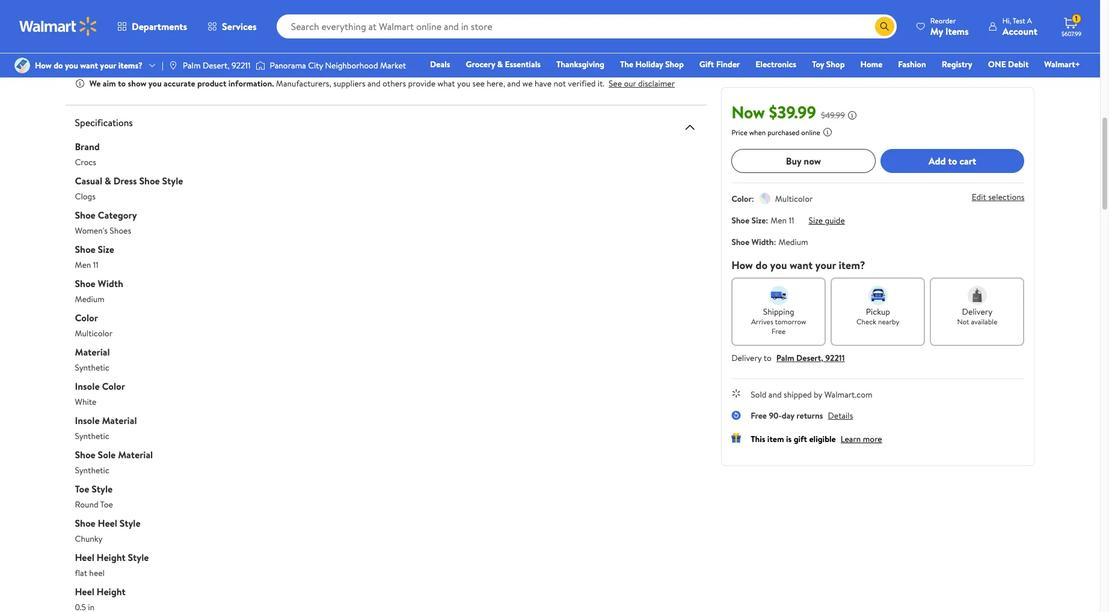 Task type: vqa. For each thing, say whether or not it's contained in the screenshot.
QIL- to the left
no



Task type: locate. For each thing, give the bounding box(es) containing it.
1 horizontal spatial free
[[772, 327, 786, 337]]

selections
[[988, 191, 1025, 203]]

0 vertical spatial delivery
[[962, 306, 993, 318]]

palm down tomorrow
[[776, 352, 794, 364]]

edit selections
[[972, 191, 1025, 203]]

free down shipping
[[772, 327, 786, 337]]

multicolor
[[775, 193, 813, 205], [75, 328, 113, 340]]

1 horizontal spatial maximum
[[620, 35, 655, 47]]

: for width
[[774, 236, 776, 248]]

1 vertical spatial do
[[756, 258, 768, 273]]

: for size
[[766, 215, 768, 227]]

1 vertical spatial toe
[[100, 499, 113, 511]]

unisex
[[113, 56, 137, 68]]

for inside country of origin: shoe closure: slip-on styling; back strap flips up for a secure fit shoe width: medium
[[265, 14, 275, 26]]

toy
[[812, 58, 824, 70]]

heel up flat
[[75, 552, 94, 565]]

flat
[[75, 568, 87, 580]]

heel down flat
[[75, 586, 94, 599]]

how down shoe width : medium
[[731, 258, 753, 273]]

: up shoe size : men 11
[[752, 193, 754, 205]]

free left "90-"
[[751, 410, 767, 422]]

0 horizontal spatial men
[[75, 259, 91, 271]]

 image up information.
[[255, 60, 265, 72]]

a right create
[[466, 35, 470, 47]]

how for how do you want your item?
[[731, 258, 753, 273]]

delivery for not
[[962, 306, 993, 318]]

1 vertical spatial :
[[766, 215, 768, 227]]

size
[[751, 215, 766, 227], [809, 215, 823, 227], [98, 243, 114, 256]]

size up shoe width : medium
[[751, 215, 766, 227]]

0 vertical spatial how
[[35, 60, 52, 72]]

to for add to cart
[[948, 154, 957, 168]]

1 vertical spatial height
[[97, 586, 126, 599]]

size left guide
[[809, 215, 823, 227]]

0 vertical spatial multicolor
[[775, 193, 813, 205]]

3 synthetic from the top
[[75, 465, 109, 477]]

slip-
[[142, 14, 158, 26]]

closure:
[[109, 14, 140, 26]]

and inside molded croslite™ material for maximum lightweight cushioning; footbed nubs create a massage-like feel; flexible; ventilated for maximum airflow and water drainage; water-friendly
[[684, 35, 697, 47]]

walmart.com
[[824, 389, 872, 401]]

1 shop from the left
[[665, 58, 684, 70]]

width:
[[109, 25, 134, 37]]

$49.99
[[821, 109, 845, 121]]

delivery
[[962, 306, 993, 318], [731, 352, 762, 364]]

intent image for pickup image
[[868, 286, 888, 306]]

want down shoe width : medium
[[790, 258, 813, 273]]

medium inside brand crocs casual & dress shoe style clogs shoe category women's shoes shoe size men 11 shoe width medium color multicolor material synthetic insole color white insole material synthetic shoe sole material synthetic toe style round toe shoe heel style chunky heel height style flat heel
[[75, 293, 104, 306]]

aim
[[103, 78, 116, 90]]

0 vertical spatial men
[[771, 215, 787, 227]]

0 horizontal spatial size
[[98, 243, 114, 256]]

material up white
[[75, 346, 110, 359]]

for right up
[[265, 14, 275, 26]]

92211
[[232, 60, 251, 72], [825, 352, 845, 364]]

1 vertical spatial want
[[790, 258, 813, 273]]

shipping arrives tomorrow free
[[751, 306, 806, 337]]

maximum down secure
[[267, 35, 302, 47]]

1 vertical spatial color
[[75, 312, 98, 325]]

92211 up information.
[[232, 60, 251, 72]]

 image
[[168, 61, 178, 70]]

2 height from the top
[[97, 586, 126, 599]]

0 vertical spatial height
[[97, 552, 126, 565]]

0 vertical spatial heel
[[98, 517, 117, 530]]

0 horizontal spatial 92211
[[232, 60, 251, 72]]

0 horizontal spatial desert,
[[203, 60, 230, 72]]

width down shoes on the top left of the page
[[98, 277, 123, 290]]

11 up shoe width : medium
[[789, 215, 794, 227]]

cart
[[959, 154, 976, 168]]

walmart image
[[19, 17, 97, 36]]

& right grocery
[[497, 58, 503, 70]]

want down water
[[80, 60, 98, 72]]

0 vertical spatial to
[[118, 78, 126, 90]]

0 horizontal spatial toe
[[75, 483, 89, 496]]

0 vertical spatial toe
[[75, 483, 89, 496]]

palm down friendly
[[183, 60, 201, 72]]

sole
[[98, 449, 116, 462]]

1 horizontal spatial how
[[731, 258, 753, 273]]

shop right "toy"
[[826, 58, 845, 70]]

walmart+
[[1044, 58, 1080, 70]]

2 vertical spatial to
[[764, 352, 772, 364]]

gifting made easy image
[[731, 434, 741, 443]]

color :
[[731, 193, 754, 205]]

 image for how
[[14, 58, 30, 73]]

edit
[[972, 191, 986, 203]]

2 vertical spatial color
[[102, 380, 125, 393]]

1 horizontal spatial medium
[[136, 25, 166, 37]]

crocs down brand
[[75, 156, 96, 168]]

0 horizontal spatial do
[[54, 60, 63, 72]]

0 vertical spatial color
[[731, 193, 752, 205]]

0 vertical spatial desert,
[[203, 60, 230, 72]]

guide
[[825, 215, 845, 227]]

intent image for delivery image
[[968, 286, 987, 306]]

width inside brand crocs casual & dress shoe style clogs shoe category women's shoes shoe size men 11 shoe width medium color multicolor material synthetic insole color white insole material synthetic shoe sole material synthetic toe style round toe shoe heel style chunky heel height style flat heel
[[98, 277, 123, 290]]

92211 up walmart.com at the right
[[825, 352, 845, 364]]

: down shoe size : men 11
[[774, 236, 776, 248]]

& left dress
[[105, 174, 111, 188]]

insole up white
[[75, 380, 100, 393]]

synthetic up white
[[75, 362, 109, 374]]

0 horizontal spatial your
[[100, 60, 116, 72]]

footbed
[[390, 35, 419, 47]]

0 horizontal spatial medium
[[75, 293, 104, 306]]

1 insole from the top
[[75, 380, 100, 393]]

to right aim
[[118, 78, 126, 90]]

your for items?
[[100, 60, 116, 72]]

0 vertical spatial :
[[752, 193, 754, 205]]

0 vertical spatial free
[[772, 327, 786, 337]]

0 vertical spatial insole
[[75, 380, 100, 393]]

molded
[[159, 35, 186, 47]]

color
[[731, 193, 752, 205], [75, 312, 98, 325], [102, 380, 125, 393]]

1 vertical spatial delivery
[[731, 352, 762, 364]]

0 vertical spatial palm
[[183, 60, 201, 72]]

dress
[[113, 174, 137, 188]]

desert, up the sold and shipped by walmart.com
[[796, 352, 823, 364]]

see our disclaimer button
[[609, 78, 675, 90]]

1 vertical spatial free
[[751, 410, 767, 422]]

shop down airflow
[[665, 58, 684, 70]]

0 horizontal spatial color
[[75, 312, 98, 325]]

fit
[[309, 14, 318, 26]]

0 horizontal spatial a
[[277, 14, 281, 26]]

your
[[100, 60, 116, 72], [815, 258, 836, 273]]

for right ventilated
[[607, 35, 618, 47]]

0 vertical spatial your
[[100, 60, 116, 72]]

a inside country of origin: shoe closure: slip-on styling; back strap flips up for a secure fit shoe width: medium
[[277, 14, 281, 26]]

delivery down intent image for delivery in the top right of the page
[[962, 306, 993, 318]]

1 vertical spatial heel
[[75, 552, 94, 565]]

do down shoe width : medium
[[756, 258, 768, 273]]

0 vertical spatial a
[[277, 14, 281, 26]]

a
[[277, 14, 281, 26], [466, 35, 470, 47]]

your down water
[[100, 60, 116, 72]]

0 vertical spatial synthetic
[[75, 362, 109, 374]]

1 vertical spatial your
[[815, 258, 836, 273]]

1 vertical spatial multicolor
[[75, 328, 113, 340]]

synthetic
[[75, 362, 109, 374], [75, 431, 109, 443], [75, 465, 109, 477]]

11
[[789, 215, 794, 227], [93, 259, 98, 271]]

men up shoe width : medium
[[771, 215, 787, 227]]

drainage;
[[112, 46, 145, 58]]

how for how do you want your items?
[[35, 60, 52, 72]]

manufacturers,
[[276, 78, 331, 90]]

0 horizontal spatial width
[[98, 277, 123, 290]]

1 vertical spatial 11
[[93, 259, 98, 271]]

 image for panorama
[[255, 60, 265, 72]]

of
[[121, 4, 129, 16]]

0 horizontal spatial how
[[35, 60, 52, 72]]

edit selections button
[[972, 191, 1025, 203]]

1 vertical spatial men
[[75, 259, 91, 271]]

2 horizontal spatial medium
[[779, 236, 808, 248]]

material up sole
[[102, 414, 137, 428]]

details button
[[828, 410, 853, 422]]

toe right "round"
[[100, 499, 113, 511]]

width down shoe size : men 11
[[751, 236, 774, 248]]

want for items?
[[80, 60, 98, 72]]

 image
[[14, 58, 30, 73], [255, 60, 265, 72]]

2 vertical spatial medium
[[75, 293, 104, 306]]

buy
[[786, 154, 801, 168]]

do down walmart "image" in the left top of the page
[[54, 60, 63, 72]]

how
[[35, 60, 52, 72], [731, 258, 753, 273]]

1 horizontal spatial &
[[497, 58, 503, 70]]

cushioning;
[[347, 35, 388, 47]]

1 vertical spatial a
[[466, 35, 470, 47]]

men down women's on the left of the page
[[75, 259, 91, 271]]

1 vertical spatial to
[[948, 154, 957, 168]]

finder
[[716, 58, 740, 70]]

and right airflow
[[684, 35, 697, 47]]

now
[[731, 100, 765, 124]]

shoe width : medium
[[731, 236, 808, 248]]

delivery up "sold"
[[731, 352, 762, 364]]

1 vertical spatial width
[[98, 277, 123, 290]]

multicolor inside brand crocs casual & dress shoe style clogs shoe category women's shoes shoe size men 11 shoe width medium color multicolor material synthetic insole color white insole material synthetic shoe sole material synthetic toe style round toe shoe heel style chunky heel height style flat heel
[[75, 328, 113, 340]]

11 down women's on the left of the page
[[93, 259, 98, 271]]

to for delivery to palm desert, 92211
[[764, 352, 772, 364]]

up
[[254, 14, 263, 26]]

search icon image
[[880, 22, 889, 31]]

it.
[[598, 78, 605, 90]]

11 inside brand crocs casual & dress shoe style clogs shoe category women's shoes shoe size men 11 shoe width medium color multicolor material synthetic insole color white insole material synthetic shoe sole material synthetic toe style round toe shoe heel style chunky heel height style flat heel
[[93, 259, 98, 271]]

buy now
[[786, 154, 821, 168]]

strap
[[216, 14, 235, 26]]

maximum
[[267, 35, 302, 47], [620, 35, 655, 47]]

1 vertical spatial 92211
[[825, 352, 845, 364]]

hi, test a account
[[1002, 15, 1037, 38]]

legal information image
[[823, 128, 832, 137]]

1 horizontal spatial  image
[[255, 60, 265, 72]]

medium inside country of origin: shoe closure: slip-on styling; back strap flips up for a secure fit shoe width: medium
[[136, 25, 166, 37]]

molded croslite™ material for maximum lightweight cushioning; footbed nubs create a massage-like feel; flexible; ventilated for maximum airflow and water drainage; water-friendly
[[89, 35, 697, 58]]

1 horizontal spatial shop
[[826, 58, 845, 70]]

1 vertical spatial crocs
[[75, 156, 96, 168]]

one debit
[[988, 58, 1029, 70]]

product
[[197, 78, 226, 90]]

insole down white
[[75, 414, 100, 428]]

2 vertical spatial :
[[774, 236, 776, 248]]

your left item? on the right top of page
[[815, 258, 836, 273]]

height up heel
[[97, 552, 126, 565]]

crocs down comfort
[[89, 56, 111, 68]]

toe up "round"
[[75, 483, 89, 496]]

height down heel
[[97, 586, 126, 599]]

medium
[[136, 25, 166, 37], [779, 236, 808, 248], [75, 293, 104, 306]]

0 vertical spatial crocs
[[89, 56, 111, 68]]

1 horizontal spatial want
[[790, 258, 813, 273]]

deals
[[430, 58, 450, 70]]

2 horizontal spatial :
[[774, 236, 776, 248]]

for down up
[[254, 35, 265, 47]]

1 horizontal spatial palm
[[776, 352, 794, 364]]

price when purchased online
[[731, 128, 820, 138]]

1 horizontal spatial 11
[[789, 215, 794, 227]]

delivery not available
[[957, 306, 997, 327]]

others
[[383, 78, 406, 90]]

0 vertical spatial want
[[80, 60, 98, 72]]

is
[[786, 434, 792, 446]]

0 horizontal spatial want
[[80, 60, 98, 72]]

0 horizontal spatial delivery
[[731, 352, 762, 364]]

1 horizontal spatial width
[[751, 236, 774, 248]]

2 horizontal spatial to
[[948, 154, 957, 168]]

0 vertical spatial medium
[[136, 25, 166, 37]]

desert,
[[203, 60, 230, 72], [796, 352, 823, 364]]

2 insole from the top
[[75, 414, 100, 428]]

synthetic down sole
[[75, 465, 109, 477]]

medium for on
[[136, 25, 166, 37]]

1 horizontal spatial :
[[766, 215, 768, 227]]

0 horizontal spatial multicolor
[[75, 328, 113, 340]]

synthetic up sole
[[75, 431, 109, 443]]

2 maximum from the left
[[620, 35, 655, 47]]

0 horizontal spatial :
[[752, 193, 754, 205]]

0 vertical spatial width
[[751, 236, 774, 248]]

a left secure
[[277, 14, 281, 26]]

gift
[[699, 58, 714, 70]]

provide
[[408, 78, 435, 90]]

0 horizontal spatial maximum
[[267, 35, 302, 47]]

flips
[[237, 14, 252, 26]]

size guide button
[[809, 215, 845, 227]]

to inside button
[[948, 154, 957, 168]]

1 horizontal spatial delivery
[[962, 306, 993, 318]]

1 horizontal spatial toe
[[100, 499, 113, 511]]

items
[[945, 24, 969, 38]]

maximum up the
[[620, 35, 655, 47]]

sold
[[751, 389, 766, 401]]

0 horizontal spatial  image
[[14, 58, 30, 73]]

the holiday shop link
[[615, 58, 689, 71]]

delivery inside the delivery not available
[[962, 306, 993, 318]]

0 horizontal spatial 11
[[93, 259, 98, 271]]

0 vertical spatial do
[[54, 60, 63, 72]]

material
[[75, 346, 110, 359], [102, 414, 137, 428], [118, 449, 153, 462]]

how down walmart "image" in the left top of the page
[[35, 60, 52, 72]]

to down 'arrives' on the bottom
[[764, 352, 772, 364]]

2 vertical spatial material
[[118, 449, 153, 462]]

intent image for shipping image
[[769, 286, 788, 306]]

1 vertical spatial material
[[102, 414, 137, 428]]

$39.99
[[769, 100, 816, 124]]

1 horizontal spatial a
[[466, 35, 470, 47]]

heel up 'chunky'
[[98, 517, 117, 530]]

your for item?
[[815, 258, 836, 273]]

size down shoes on the top left of the page
[[98, 243, 114, 256]]

0 horizontal spatial &
[[105, 174, 111, 188]]

our
[[624, 78, 636, 90]]

desert, up the "product"
[[203, 60, 230, 72]]

material right sole
[[118, 449, 153, 462]]

a
[[1027, 15, 1032, 26]]

0 horizontal spatial shop
[[665, 58, 684, 70]]

0 vertical spatial material
[[75, 346, 110, 359]]

to left cart
[[948, 154, 957, 168]]

the
[[620, 58, 633, 70]]

: up shoe width : medium
[[766, 215, 768, 227]]

1 vertical spatial how
[[731, 258, 753, 273]]

more
[[863, 434, 882, 446]]

1 height from the top
[[97, 552, 126, 565]]

services
[[222, 20, 257, 33]]

0 vertical spatial 11
[[789, 215, 794, 227]]

1 horizontal spatial do
[[756, 258, 768, 273]]

1 vertical spatial insole
[[75, 414, 100, 428]]

 image down walmart "image" in the left top of the page
[[14, 58, 30, 73]]



Task type: describe. For each thing, give the bounding box(es) containing it.
grocery & essentials link
[[460, 58, 546, 71]]

flexible;
[[538, 35, 567, 47]]

we aim to show you accurate product information. manufacturers, suppliers and others provide what you see here, and we have not verified it. see our disclaimer
[[89, 78, 675, 90]]

1 vertical spatial medium
[[779, 236, 808, 248]]

do for how do you want your item?
[[756, 258, 768, 273]]

price
[[731, 128, 747, 138]]

heel height
[[75, 586, 126, 599]]

massage-
[[472, 35, 506, 47]]

want for item?
[[790, 258, 813, 273]]

do for how do you want your items?
[[54, 60, 63, 72]]

my
[[930, 24, 943, 38]]

learn
[[841, 434, 861, 446]]

size inside brand crocs casual & dress shoe style clogs shoe category women's shoes shoe size men 11 shoe width medium color multicolor material synthetic insole color white insole material synthetic shoe sole material synthetic toe style round toe shoe heel style chunky heel height style flat heel
[[98, 243, 114, 256]]

verified
[[568, 78, 596, 90]]

purchased
[[768, 128, 800, 138]]

you down shoe width : medium
[[770, 258, 787, 273]]

size guide
[[809, 215, 845, 227]]

palm desert, 92211
[[183, 60, 251, 72]]

1 synthetic from the top
[[75, 362, 109, 374]]

now
[[804, 154, 821, 168]]

features:
[[123, 35, 157, 47]]

you down walmart "image" in the left top of the page
[[65, 60, 78, 72]]

baya
[[139, 56, 156, 68]]

free inside shipping arrives tomorrow free
[[772, 327, 786, 337]]

how do you want your item?
[[731, 258, 865, 273]]

neighborhood
[[325, 60, 378, 72]]

comfort
[[89, 35, 121, 47]]

not
[[554, 78, 566, 90]]

items?
[[118, 60, 143, 72]]

1 horizontal spatial size
[[751, 215, 766, 227]]

add to cart button
[[880, 149, 1025, 173]]

1 horizontal spatial 92211
[[825, 352, 845, 364]]

returns
[[796, 410, 823, 422]]

styling;
[[169, 14, 195, 26]]

clogs
[[75, 191, 96, 203]]

1 horizontal spatial men
[[771, 215, 787, 227]]

$607.99
[[1062, 29, 1081, 38]]

item
[[767, 434, 784, 446]]

1
[[1075, 13, 1078, 24]]

country of origin: shoe closure: slip-on styling; back strap flips up for a secure fit shoe width: medium
[[89, 4, 318, 37]]

& inside brand crocs casual & dress shoe style clogs shoe category women's shoes shoe size men 11 shoe width medium color multicolor material synthetic insole color white insole material synthetic shoe sole material synthetic toe style round toe shoe heel style chunky heel height style flat heel
[[105, 174, 111, 188]]

gift
[[794, 434, 807, 446]]

departments
[[132, 20, 187, 33]]

2 horizontal spatial size
[[809, 215, 823, 227]]

chunky
[[75, 533, 103, 545]]

women's
[[75, 225, 108, 237]]

height inside brand crocs casual & dress shoe style clogs shoe category women's shoes shoe size men 11 shoe width medium color multicolor material synthetic insole color white insole material synthetic shoe sole material synthetic toe style round toe shoe heel style chunky heel height style flat heel
[[97, 552, 126, 565]]

panorama city neighborhood market
[[270, 60, 406, 72]]

medium for style
[[75, 293, 104, 306]]

croslite™
[[188, 35, 221, 47]]

this item is gift eligible learn more
[[751, 434, 882, 446]]

item?
[[839, 258, 865, 273]]

1 maximum from the left
[[267, 35, 302, 47]]

registry link
[[936, 58, 978, 71]]

lightweight
[[304, 35, 345, 47]]

1 horizontal spatial color
[[102, 380, 125, 393]]

walmart+ link
[[1039, 58, 1086, 71]]

details
[[828, 410, 853, 422]]

water
[[89, 46, 110, 58]]

show
[[128, 78, 146, 90]]

free 90-day returns details
[[751, 410, 853, 422]]

services button
[[197, 12, 267, 41]]

buy now button
[[731, 149, 876, 173]]

0 horizontal spatial to
[[118, 78, 126, 90]]

specifications image
[[683, 120, 697, 135]]

men inside brand crocs casual & dress shoe style clogs shoe category women's shoes shoe size men 11 shoe width medium color multicolor material synthetic insole color white insole material synthetic shoe sole material synthetic toe style round toe shoe heel style chunky heel height style flat heel
[[75, 259, 91, 271]]

crocs inside brand crocs casual & dress shoe style clogs shoe category women's shoes shoe size men 11 shoe width medium color multicolor material synthetic insole color white insole material synthetic shoe sole material synthetic toe style round toe shoe heel style chunky heel height style flat heel
[[75, 156, 96, 168]]

hi,
[[1002, 15, 1011, 26]]

specifications
[[75, 116, 133, 129]]

you right 'show'
[[148, 78, 162, 90]]

white
[[75, 396, 96, 408]]

and left the others
[[367, 78, 381, 90]]

account
[[1002, 24, 1037, 38]]

here,
[[487, 78, 505, 90]]

now $39.99
[[731, 100, 816, 124]]

1 vertical spatial desert,
[[796, 352, 823, 364]]

and right "sold"
[[769, 389, 782, 401]]

we
[[522, 78, 533, 90]]

reorder my items
[[930, 15, 969, 38]]

category
[[98, 209, 137, 222]]

country
[[89, 4, 119, 16]]

and left we
[[507, 78, 520, 90]]

suppliers
[[333, 78, 365, 90]]

2 shop from the left
[[826, 58, 845, 70]]

learn more about strikethrough prices image
[[847, 111, 857, 120]]

brand crocs casual & dress shoe style clogs shoe category women's shoes shoe size men 11 shoe width medium color multicolor material synthetic insole color white insole material synthetic shoe sole material synthetic toe style round toe shoe heel style chunky heel height style flat heel
[[75, 140, 183, 580]]

2 horizontal spatial color
[[731, 193, 752, 205]]

Walmart Site-Wide search field
[[276, 14, 897, 38]]

a inside molded croslite™ material for maximum lightweight cushioning; footbed nubs create a massage-like feel; flexible; ventilated for maximum airflow and water drainage; water-friendly
[[466, 35, 470, 47]]

have
[[535, 78, 552, 90]]

accurate
[[164, 78, 195, 90]]

delivery for to
[[731, 352, 762, 364]]

you left 'see'
[[457, 78, 470, 90]]

electronics
[[756, 58, 796, 70]]

fashion
[[898, 58, 926, 70]]

1 horizontal spatial multicolor
[[775, 193, 813, 205]]

heel
[[89, 568, 105, 580]]

back
[[197, 14, 214, 26]]

nearby
[[878, 317, 899, 327]]

Search search field
[[276, 14, 897, 38]]

pickup
[[866, 306, 890, 318]]

2 synthetic from the top
[[75, 431, 109, 443]]

the holiday shop
[[620, 58, 684, 70]]

|
[[162, 60, 163, 72]]

casual
[[75, 174, 102, 188]]

what
[[437, 78, 455, 90]]

crocs unisex baya clog sandals
[[89, 56, 204, 68]]

shoe size : men 11
[[731, 215, 794, 227]]

shipping
[[763, 306, 794, 318]]

secure
[[283, 14, 307, 26]]

0 horizontal spatial palm
[[183, 60, 201, 72]]

departments button
[[107, 12, 197, 41]]

how do you want your items?
[[35, 60, 143, 72]]

see
[[472, 78, 485, 90]]

add
[[929, 154, 946, 168]]

2 vertical spatial heel
[[75, 586, 94, 599]]



